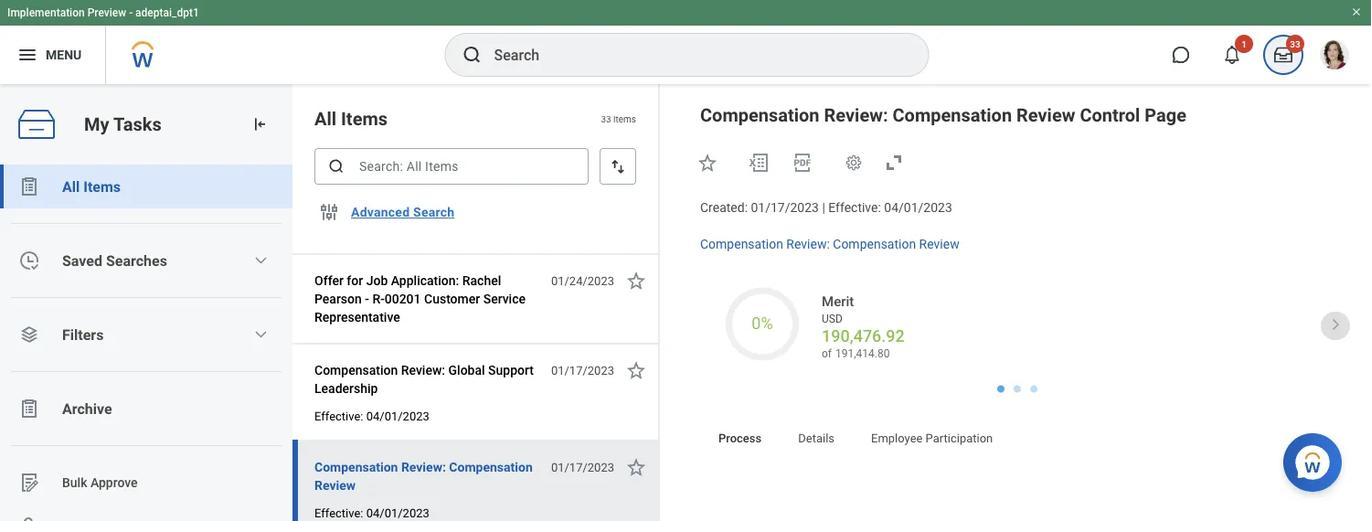 Task type: locate. For each thing, give the bounding box(es) containing it.
application:
[[391, 273, 459, 288]]

0 vertical spatial compensation review: compensation review
[[700, 237, 960, 252]]

04/01/2023 for review
[[366, 506, 430, 520]]

04/01/2023 down 'fullscreen' icon
[[884, 200, 953, 215]]

0 vertical spatial 33
[[1290, 38, 1301, 49]]

chevron down image inside saved searches "dropdown button"
[[254, 253, 268, 268]]

01/24/2023
[[551, 274, 614, 288]]

0 vertical spatial my tasks element
[[1258, 35, 1309, 75]]

compensation review: compensation review
[[700, 237, 960, 252], [315, 459, 533, 493]]

2 chevron down image from the top
[[254, 327, 268, 342]]

04/01/2023 down compensation review: global support leadership
[[366, 409, 430, 423]]

compensation review: global support leadership button
[[315, 359, 541, 400]]

0 vertical spatial all
[[315, 108, 337, 129]]

compensation review: global support leadership
[[315, 363, 534, 396]]

clipboard image inside archive button
[[18, 398, 40, 420]]

search image
[[461, 44, 483, 66]]

0 horizontal spatial compensation review: compensation review
[[315, 459, 533, 493]]

close environment banner image
[[1351, 6, 1362, 17]]

1
[[1242, 38, 1247, 49]]

33
[[1290, 38, 1301, 49], [601, 113, 611, 124]]

0 vertical spatial effective:
[[829, 200, 881, 215]]

1 horizontal spatial my tasks element
[[1258, 35, 1309, 75]]

Search: All Items text field
[[315, 148, 589, 185]]

33 items
[[601, 113, 636, 124]]

0 vertical spatial 04/01/2023
[[884, 200, 953, 215]]

1 vertical spatial compensation review: compensation review
[[315, 459, 533, 493]]

all items button
[[0, 165, 293, 208]]

0 vertical spatial clipboard image
[[18, 176, 40, 197]]

effective: 04/01/2023 down the 'compensation review: compensation review' button
[[315, 506, 430, 520]]

perspective image
[[18, 324, 40, 346]]

1 horizontal spatial all items
[[315, 108, 388, 129]]

search
[[413, 205, 455, 220]]

compensation
[[700, 104, 820, 126], [893, 104, 1012, 126], [700, 237, 783, 252], [833, 237, 916, 252], [315, 363, 398, 378], [315, 459, 398, 475], [449, 459, 533, 475]]

0 vertical spatial items
[[341, 108, 388, 129]]

compensation review: compensation review control page
[[700, 104, 1187, 126]]

view printable version (pdf) image
[[792, 152, 814, 174]]

offer
[[315, 273, 344, 288]]

0 vertical spatial star image
[[625, 359, 647, 381]]

bulk
[[62, 475, 87, 490]]

review: down |
[[787, 237, 830, 252]]

1 vertical spatial clipboard image
[[18, 398, 40, 420]]

all items
[[315, 108, 388, 129], [62, 178, 121, 195]]

my tasks element containing 33
[[1258, 35, 1309, 75]]

0 horizontal spatial star image
[[625, 270, 647, 292]]

all items inside button
[[62, 178, 121, 195]]

all items inside item list element
[[315, 108, 388, 129]]

0 vertical spatial chevron down image
[[254, 253, 268, 268]]

clipboard image up clock check icon
[[18, 176, 40, 197]]

33 inside button
[[1290, 38, 1301, 49]]

0 horizontal spatial items
[[83, 178, 121, 195]]

review inside 'link'
[[919, 237, 960, 252]]

04/01/2023 for support
[[366, 409, 430, 423]]

0 horizontal spatial all
[[62, 178, 80, 195]]

list
[[0, 165, 293, 521]]

0 horizontal spatial 33
[[601, 113, 611, 124]]

review: down compensation review: global support leadership button
[[401, 459, 446, 475]]

1 vertical spatial 01/17/2023
[[551, 363, 614, 377]]

1 vertical spatial 33
[[601, 113, 611, 124]]

0 horizontal spatial my tasks element
[[0, 84, 293, 521]]

tab list
[[700, 418, 1335, 462]]

star image for compensation review: global support leadership
[[625, 359, 647, 381]]

2 vertical spatial 04/01/2023
[[366, 506, 430, 520]]

review: left global
[[401, 363, 445, 378]]

compensation review: compensation review inside the 'compensation review: compensation review' button
[[315, 459, 533, 493]]

offer for job application: rachel pearson ‎- r-00201 customer service representative
[[315, 273, 526, 325]]

clipboard image inside 'all items' button
[[18, 176, 40, 197]]

employee participation
[[871, 432, 993, 445]]

01/17/2023 for compensation review: global support leadership
[[551, 363, 614, 377]]

item list element
[[293, 84, 660, 521]]

all items down my
[[62, 178, 121, 195]]

01/17/2023
[[751, 200, 819, 215], [551, 363, 614, 377], [551, 460, 614, 474]]

1 horizontal spatial compensation review: compensation review
[[700, 237, 960, 252]]

review: inside compensation review: compensation review 'link'
[[787, 237, 830, 252]]

1 horizontal spatial review
[[919, 237, 960, 252]]

notifications large image
[[1223, 46, 1242, 64]]

04/01/2023 down the 'compensation review: compensation review' button
[[366, 506, 430, 520]]

‎-
[[365, 291, 369, 306]]

all items up search image
[[315, 108, 388, 129]]

clipboard image left archive
[[18, 398, 40, 420]]

effective: 04/01/2023 down leadership
[[315, 409, 430, 423]]

2 vertical spatial review
[[315, 478, 356, 493]]

chevron down image inside filters dropdown button
[[254, 327, 268, 342]]

33 inside item list element
[[601, 113, 611, 124]]

review: up gear image on the right
[[824, 104, 888, 126]]

2 star image from the top
[[625, 456, 647, 478]]

offer for job application: rachel pearson ‎- r-00201 customer service representative button
[[315, 270, 541, 328]]

33 left profile logan mcneil icon
[[1290, 38, 1301, 49]]

0 horizontal spatial all items
[[62, 178, 121, 195]]

customer
[[424, 291, 480, 306]]

all
[[315, 108, 337, 129], [62, 178, 80, 195]]

1 vertical spatial my tasks element
[[0, 84, 293, 521]]

1 clipboard image from the top
[[18, 176, 40, 197]]

1 horizontal spatial star image
[[697, 152, 719, 174]]

rename image
[[18, 472, 40, 494]]

menu
[[46, 47, 82, 62]]

1 vertical spatial star image
[[625, 456, 647, 478]]

advanced search
[[351, 205, 455, 220]]

merit usd 190,476.92 of 191,414.80
[[822, 293, 905, 360]]

1 vertical spatial 04/01/2023
[[366, 409, 430, 423]]

compensation review: compensation review button
[[315, 456, 541, 496]]

items up search image
[[341, 108, 388, 129]]

2 clipboard image from the top
[[18, 398, 40, 420]]

0 vertical spatial review
[[1017, 104, 1076, 126]]

saved searches
[[62, 252, 167, 269]]

1 chevron down image from the top
[[254, 253, 268, 268]]

star image right 01/24/2023
[[625, 270, 647, 292]]

participation
[[926, 432, 993, 445]]

review:
[[824, 104, 888, 126], [787, 237, 830, 252], [401, 363, 445, 378], [401, 459, 446, 475]]

my tasks element inside menu banner
[[1258, 35, 1309, 75]]

effective: 04/01/2023
[[315, 409, 430, 423], [315, 506, 430, 520]]

review: inside the 'compensation review: compensation review' button
[[401, 459, 446, 475]]

0 vertical spatial effective: 04/01/2023
[[315, 409, 430, 423]]

search image
[[327, 157, 346, 176]]

effective: 04/01/2023 for compensation review: compensation review
[[315, 506, 430, 520]]

0 horizontal spatial review
[[315, 478, 356, 493]]

2 effective: 04/01/2023 from the top
[[315, 506, 430, 520]]

1 horizontal spatial 33
[[1290, 38, 1301, 49]]

effective: 04/01/2023 for compensation review: global support leadership
[[315, 409, 430, 423]]

04/01/2023
[[884, 200, 953, 215], [366, 409, 430, 423], [366, 506, 430, 520]]

star image up created:
[[697, 152, 719, 174]]

star image
[[625, 359, 647, 381], [625, 456, 647, 478]]

Search Workday  search field
[[494, 35, 891, 75]]

job
[[366, 273, 388, 288]]

01/17/2023 for compensation review: compensation review
[[551, 460, 614, 474]]

1 vertical spatial effective:
[[315, 409, 363, 423]]

transformation import image
[[251, 115, 269, 133]]

all up search image
[[315, 108, 337, 129]]

my tasks element
[[1258, 35, 1309, 75], [0, 84, 293, 521]]

fullscreen image
[[883, 152, 905, 174]]

items down my
[[83, 178, 121, 195]]

items
[[341, 108, 388, 129], [83, 178, 121, 195]]

1 horizontal spatial all
[[315, 108, 337, 129]]

all up saved at the left
[[62, 178, 80, 195]]

chevron down image
[[254, 253, 268, 268], [254, 327, 268, 342]]

clipboard image
[[18, 176, 40, 197], [18, 398, 40, 420]]

searches
[[106, 252, 167, 269]]

merit
[[822, 293, 854, 309]]

2 vertical spatial 01/17/2023
[[551, 460, 614, 474]]

33 left items
[[601, 113, 611, 124]]

effective:
[[829, 200, 881, 215], [315, 409, 363, 423], [315, 506, 363, 520]]

1 vertical spatial items
[[83, 178, 121, 195]]

1 vertical spatial review
[[919, 237, 960, 252]]

1 vertical spatial all
[[62, 178, 80, 195]]

adeptai_dpt1
[[135, 6, 199, 19]]

1 horizontal spatial items
[[341, 108, 388, 129]]

star image
[[697, 152, 719, 174], [625, 270, 647, 292]]

1 vertical spatial star image
[[625, 270, 647, 292]]

2 vertical spatial effective:
[[315, 506, 363, 520]]

review inside the compensation review: compensation review
[[315, 478, 356, 493]]

next item image
[[1321, 312, 1350, 337]]

1 vertical spatial all items
[[62, 178, 121, 195]]

0 vertical spatial all items
[[315, 108, 388, 129]]

leadership
[[315, 381, 378, 396]]

review: inside compensation review: global support leadership
[[401, 363, 445, 378]]

1 effective: 04/01/2023 from the top
[[315, 409, 430, 423]]

representative
[[315, 310, 400, 325]]

saved searches button
[[0, 239, 293, 283]]

1 star image from the top
[[625, 359, 647, 381]]

33 for 33 items
[[601, 113, 611, 124]]

2 horizontal spatial review
[[1017, 104, 1076, 126]]

1 vertical spatial effective: 04/01/2023
[[315, 506, 430, 520]]

review
[[1017, 104, 1076, 126], [919, 237, 960, 252], [315, 478, 356, 493]]

clipboard image for archive
[[18, 398, 40, 420]]

0 vertical spatial 01/17/2023
[[751, 200, 819, 215]]

1 vertical spatial chevron down image
[[254, 327, 268, 342]]

of
[[822, 347, 832, 360]]

bulk approve
[[62, 475, 138, 490]]

effective: for compensation review: global support leadership
[[315, 409, 363, 423]]



Task type: vqa. For each thing, say whether or not it's contained in the screenshot.
inbox image to the bottom
no



Task type: describe. For each thing, give the bounding box(es) containing it.
all inside item list element
[[315, 108, 337, 129]]

implementation
[[7, 6, 85, 19]]

justify image
[[16, 44, 38, 66]]

preview
[[87, 6, 126, 19]]

-
[[129, 6, 133, 19]]

r-
[[373, 291, 385, 306]]

filters
[[62, 326, 104, 343]]

bulk approve link
[[0, 461, 293, 505]]

items inside item list element
[[341, 108, 388, 129]]

chevron down image for saved searches
[[254, 253, 268, 268]]

filters button
[[0, 313, 293, 357]]

00201
[[385, 291, 421, 306]]

pearson
[[315, 291, 362, 306]]

inbox large image
[[1275, 46, 1293, 64]]

for
[[347, 273, 363, 288]]

191,414.80
[[836, 347, 890, 360]]

details
[[798, 432, 835, 445]]

all inside button
[[62, 178, 80, 195]]

export to excel image
[[748, 152, 770, 174]]

archive
[[62, 400, 112, 417]]

items
[[614, 113, 636, 124]]

menu banner
[[0, 0, 1372, 84]]

created: 01/17/2023 | effective: 04/01/2023
[[700, 200, 953, 215]]

|
[[822, 200, 825, 215]]

profile logan mcneil image
[[1320, 40, 1350, 73]]

33 for 33
[[1290, 38, 1301, 49]]

advanced
[[351, 205, 410, 220]]

my tasks
[[84, 113, 162, 135]]

employee
[[871, 432, 923, 445]]

tab list containing process
[[700, 418, 1335, 462]]

my
[[84, 113, 109, 135]]

process
[[719, 432, 762, 445]]

global
[[449, 363, 485, 378]]

compensation review: compensation review link
[[700, 233, 960, 252]]

0 vertical spatial star image
[[697, 152, 719, 174]]

effective: for compensation review: compensation review
[[315, 506, 363, 520]]

created:
[[700, 200, 748, 215]]

1 button
[[1212, 35, 1254, 75]]

gear image
[[845, 154, 863, 172]]

archive button
[[0, 387, 293, 431]]

control
[[1080, 104, 1140, 126]]

user plus image
[[18, 516, 40, 521]]

implementation preview -   adeptai_dpt1
[[7, 6, 199, 19]]

190,476.92
[[822, 326, 905, 346]]

list containing all items
[[0, 165, 293, 521]]

tasks
[[113, 113, 162, 135]]

clipboard image for all items
[[18, 176, 40, 197]]

star image for compensation review: compensation review
[[625, 456, 647, 478]]

sort image
[[609, 157, 627, 176]]

support
[[488, 363, 534, 378]]

page
[[1145, 104, 1187, 126]]

chevron down image for filters
[[254, 327, 268, 342]]

my tasks element containing my tasks
[[0, 84, 293, 521]]

advanced search button
[[344, 194, 462, 230]]

0.2%
[[745, 314, 780, 333]]

configure image
[[318, 201, 340, 223]]

33 button
[[1264, 35, 1305, 75]]

menu button
[[0, 26, 105, 84]]

saved
[[62, 252, 102, 269]]

rachel
[[462, 273, 501, 288]]

approve
[[90, 475, 138, 490]]

clock check image
[[18, 250, 40, 272]]

compensation inside compensation review: global support leadership
[[315, 363, 398, 378]]

service
[[483, 291, 526, 306]]

items inside button
[[83, 178, 121, 195]]

usd
[[822, 312, 843, 325]]



